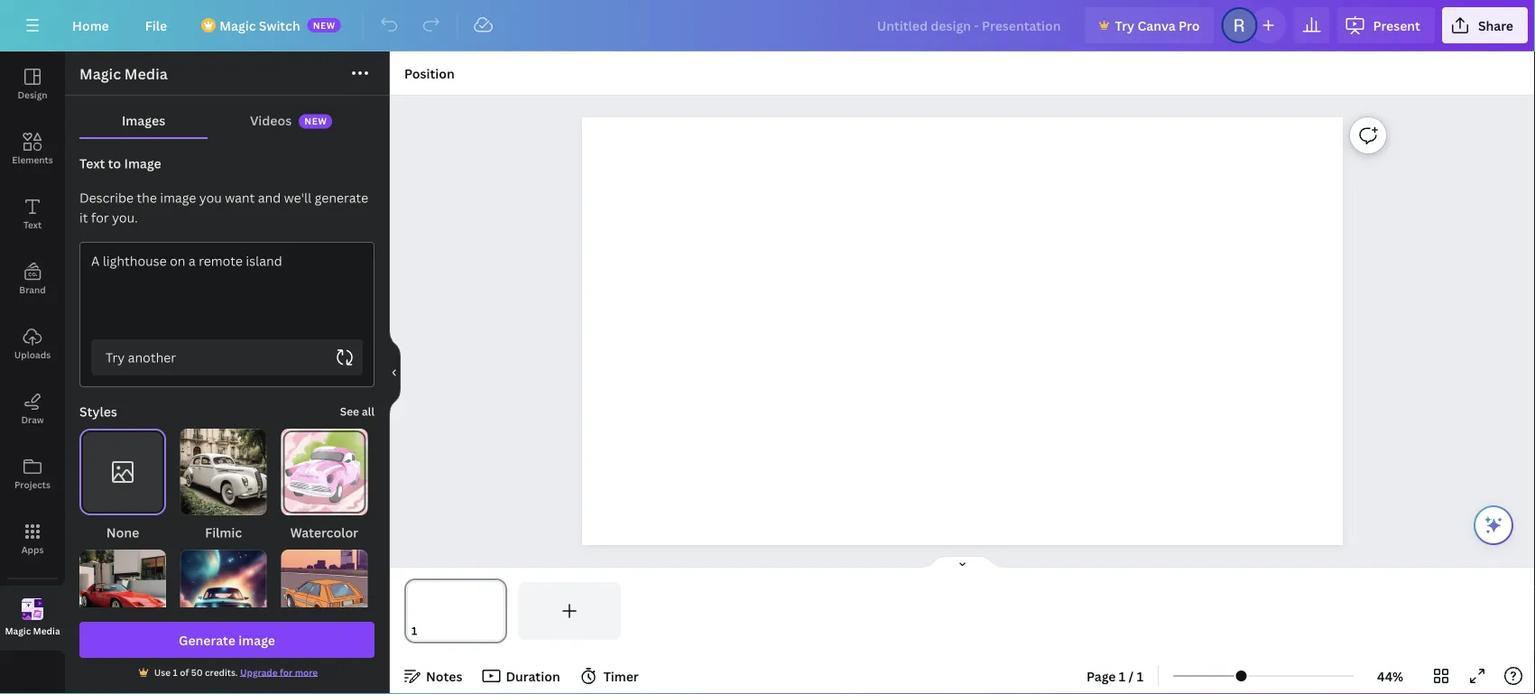 Task type: describe. For each thing, give the bounding box(es) containing it.
2 horizontal spatial 1
[[1137, 668, 1144, 685]]

notes button
[[397, 662, 470, 691]]

draw
[[21, 413, 44, 426]]

see
[[340, 404, 359, 419]]

share
[[1478, 17, 1514, 34]]

uploads button
[[0, 311, 65, 376]]

pro
[[1179, 17, 1200, 34]]

position button
[[397, 59, 462, 88]]

and
[[258, 189, 281, 206]]

all
[[362, 404, 375, 419]]

none group
[[79, 429, 166, 543]]

watercolor
[[290, 524, 358, 541]]

magic switch
[[220, 17, 300, 34]]

1 horizontal spatial magic
[[79, 64, 121, 83]]

upgrade for more link
[[240, 666, 318, 678]]

brand
[[19, 283, 46, 296]]

of
[[180, 666, 189, 678]]

elements button
[[0, 116, 65, 181]]

share button
[[1442, 7, 1528, 43]]

canva assistant image
[[1483, 515, 1505, 536]]

design
[[18, 88, 47, 101]]

main menu bar
[[0, 0, 1535, 51]]

switch
[[259, 17, 300, 34]]

to
[[108, 155, 121, 172]]

/
[[1129, 668, 1134, 685]]

1 horizontal spatial media
[[124, 64, 168, 83]]

44%
[[1378, 668, 1404, 685]]

try another button
[[91, 339, 363, 376]]

magic media button
[[0, 586, 65, 651]]

media inside the magic media button
[[33, 625, 60, 637]]

describe the image you want and we'll generate it for you.
[[79, 189, 368, 226]]

1 horizontal spatial for
[[280, 666, 293, 678]]

uploads
[[14, 348, 51, 361]]

1 vertical spatial new
[[304, 115, 327, 127]]

design button
[[0, 51, 65, 116]]

50
[[191, 666, 203, 678]]

text button
[[0, 181, 65, 246]]

magic media inside button
[[5, 625, 60, 637]]

generate
[[315, 189, 368, 206]]

upgrade
[[240, 666, 278, 678]]

hide pages image
[[919, 555, 1006, 570]]

watercolor group
[[281, 429, 368, 543]]

see all
[[340, 404, 375, 419]]

text for text to image
[[79, 155, 105, 172]]

home link
[[58, 7, 123, 43]]

projects
[[14, 478, 51, 491]]

new inside main menu bar
[[313, 19, 336, 31]]

file
[[145, 17, 167, 34]]

1 for /
[[1119, 668, 1126, 685]]

generate image button
[[79, 622, 375, 658]]

duration
[[506, 668, 560, 685]]

filmic group
[[180, 429, 267, 543]]

you
[[199, 189, 222, 206]]

generate image
[[179, 631, 275, 649]]

44% button
[[1361, 662, 1420, 691]]

try for try canva pro
[[1115, 17, 1135, 34]]

page
[[1087, 668, 1116, 685]]

apps button
[[0, 506, 65, 571]]

try canva pro
[[1115, 17, 1200, 34]]



Task type: locate. For each thing, give the bounding box(es) containing it.
try canva pro button
[[1085, 7, 1215, 43]]

0 horizontal spatial text
[[23, 218, 42, 231]]

text left to
[[79, 155, 105, 172]]

try for try another
[[106, 349, 125, 366]]

you.
[[112, 209, 138, 226]]

Describe the image you want and we'll generate it for you. text field
[[80, 243, 374, 339]]

styles
[[79, 403, 117, 420]]

see all button
[[340, 403, 375, 421]]

new right "switch"
[[313, 19, 336, 31]]

present
[[1373, 17, 1421, 34]]

videos
[[250, 111, 292, 129]]

0 vertical spatial for
[[91, 209, 109, 226]]

0 vertical spatial try
[[1115, 17, 1135, 34]]

projects button
[[0, 441, 65, 506]]

it
[[79, 209, 88, 226]]

magic left "switch"
[[220, 17, 256, 34]]

none
[[106, 524, 139, 541]]

magic media
[[79, 64, 168, 83], [5, 625, 60, 637]]

media up images 'button'
[[124, 64, 168, 83]]

timer button
[[575, 662, 646, 691]]

magic
[[220, 17, 256, 34], [79, 64, 121, 83], [5, 625, 31, 637]]

try inside main menu bar
[[1115, 17, 1135, 34]]

use
[[154, 666, 171, 678]]

1 vertical spatial try
[[106, 349, 125, 366]]

0 vertical spatial new
[[313, 19, 336, 31]]

media down the apps
[[33, 625, 60, 637]]

side panel tab list
[[0, 51, 65, 651]]

1
[[173, 666, 178, 678], [1119, 668, 1126, 685], [1137, 668, 1144, 685]]

timer
[[604, 668, 639, 685]]

images
[[122, 111, 165, 129]]

1 left /
[[1119, 668, 1126, 685]]

image inside describe the image you want and we'll generate it for you.
[[160, 189, 196, 206]]

0 vertical spatial magic
[[220, 17, 256, 34]]

text inside button
[[23, 218, 42, 231]]

for left more
[[280, 666, 293, 678]]

1 horizontal spatial text
[[79, 155, 105, 172]]

notes
[[426, 668, 463, 685]]

generate
[[179, 631, 236, 649]]

text to image
[[79, 155, 161, 172]]

try left canva
[[1115, 17, 1135, 34]]

1 horizontal spatial image
[[239, 631, 275, 649]]

present button
[[1337, 7, 1435, 43]]

new
[[313, 19, 336, 31], [304, 115, 327, 127]]

canva
[[1138, 17, 1176, 34]]

1 vertical spatial text
[[23, 218, 42, 231]]

hide image
[[389, 329, 401, 416]]

apps
[[21, 543, 44, 556]]

text left the it
[[23, 218, 42, 231]]

1 vertical spatial magic
[[79, 64, 121, 83]]

1 vertical spatial image
[[239, 631, 275, 649]]

magic media down the apps
[[5, 625, 60, 637]]

want
[[225, 189, 255, 206]]

text
[[79, 155, 105, 172], [23, 218, 42, 231]]

magic inside button
[[5, 625, 31, 637]]

image
[[124, 155, 161, 172]]

brand button
[[0, 246, 65, 311]]

image right the
[[160, 189, 196, 206]]

1 for of
[[173, 666, 178, 678]]

2 horizontal spatial magic
[[220, 17, 256, 34]]

home
[[72, 17, 109, 34]]

draw button
[[0, 376, 65, 441]]

image up upgrade
[[239, 631, 275, 649]]

image inside button
[[239, 631, 275, 649]]

elements
[[12, 153, 53, 166]]

0 horizontal spatial try
[[106, 349, 125, 366]]

page 1 / 1
[[1087, 668, 1144, 685]]

describe
[[79, 189, 134, 206]]

more
[[295, 666, 318, 678]]

text for text
[[23, 218, 42, 231]]

try
[[1115, 17, 1135, 34], [106, 349, 125, 366]]

filmic
[[205, 524, 242, 541]]

1 horizontal spatial try
[[1115, 17, 1135, 34]]

1 right /
[[1137, 668, 1144, 685]]

0 horizontal spatial magic
[[5, 625, 31, 637]]

we'll
[[284, 189, 312, 206]]

magic media up "images" in the left top of the page
[[79, 64, 168, 83]]

0 horizontal spatial for
[[91, 209, 109, 226]]

another
[[128, 349, 176, 366]]

0 horizontal spatial 1
[[173, 666, 178, 678]]

for inside describe the image you want and we'll generate it for you.
[[91, 209, 109, 226]]

new right the videos
[[304, 115, 327, 127]]

1 horizontal spatial 1
[[1119, 668, 1126, 685]]

magic inside main menu bar
[[220, 17, 256, 34]]

1 horizontal spatial magic media
[[79, 64, 168, 83]]

use 1 of 50 credits. upgrade for more
[[154, 666, 318, 678]]

the
[[137, 189, 157, 206]]

magic down home at the left of the page
[[79, 64, 121, 83]]

try another
[[106, 349, 176, 366]]

0 vertical spatial text
[[79, 155, 105, 172]]

for
[[91, 209, 109, 226], [280, 666, 293, 678]]

2 vertical spatial magic
[[5, 625, 31, 637]]

1 left of
[[173, 666, 178, 678]]

credits.
[[205, 666, 238, 678]]

0 horizontal spatial media
[[33, 625, 60, 637]]

0 vertical spatial magic media
[[79, 64, 168, 83]]

images button
[[79, 103, 208, 137]]

duration button
[[477, 662, 567, 691]]

file button
[[131, 7, 182, 43]]

magic down the apps
[[5, 625, 31, 637]]

position
[[404, 65, 455, 82]]

image
[[160, 189, 196, 206], [239, 631, 275, 649]]

0 horizontal spatial magic media
[[5, 625, 60, 637]]

1 vertical spatial magic media
[[5, 625, 60, 637]]

for right the it
[[91, 209, 109, 226]]

try left another
[[106, 349, 125, 366]]

Design title text field
[[863, 7, 1077, 43]]

1 vertical spatial for
[[280, 666, 293, 678]]

media
[[124, 64, 168, 83], [33, 625, 60, 637]]

page 1 image
[[404, 582, 507, 640]]

0 vertical spatial image
[[160, 189, 196, 206]]

0 vertical spatial media
[[124, 64, 168, 83]]

0 horizontal spatial image
[[160, 189, 196, 206]]

1 vertical spatial media
[[33, 625, 60, 637]]



Task type: vqa. For each thing, say whether or not it's contained in the screenshot.
'44%'
yes



